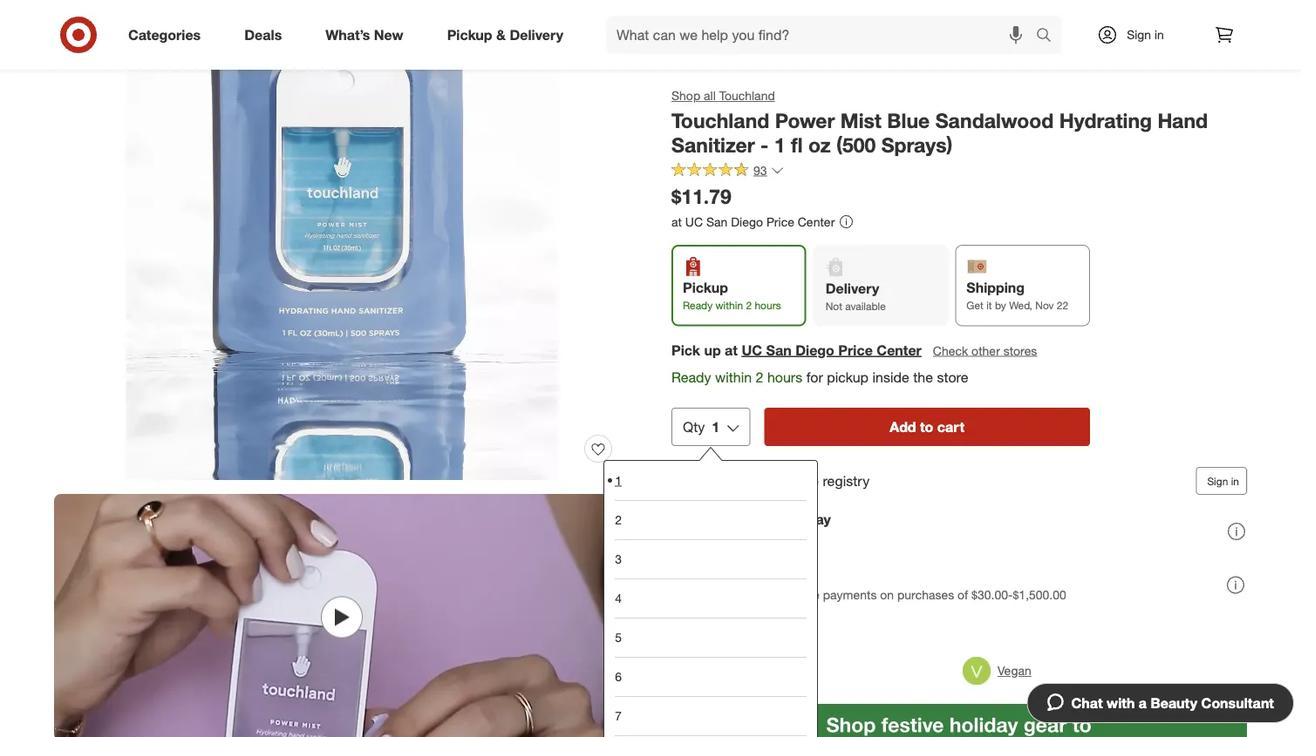 Task type: describe. For each thing, give the bounding box(es) containing it.
chat with a beauty consultant button
[[1027, 684, 1294, 724]]

5 link
[[615, 618, 807, 658]]

1 vertical spatial uc
[[742, 342, 762, 359]]

with
[[706, 532, 731, 547]]

add to cart
[[890, 419, 964, 436]]

a
[[1139, 695, 1147, 712]]

What can we help you find? suggestions appear below search field
[[606, 16, 1040, 54]]

wed,
[[1009, 299, 1032, 312]]

oz
[[808, 133, 831, 158]]

sign inside button
[[1207, 475, 1228, 488]]

inside
[[872, 369, 909, 386]]

blue
[[887, 108, 930, 133]]

manage
[[768, 473, 819, 490]]

not
[[826, 300, 842, 313]]

delivery inside the delivery not available
[[826, 280, 879, 297]]

day
[[807, 512, 831, 529]]

sanitizer
[[671, 133, 755, 158]]

sign in button
[[1196, 468, 1247, 495]]

2 horizontal spatial 2
[[756, 369, 763, 386]]

new
[[374, 26, 403, 43]]

up
[[704, 342, 721, 359]]

pickup ready within 2 hours
[[683, 279, 781, 312]]

0 vertical spatial diego
[[731, 214, 763, 229]]

shop all touchland touchland power mist blue sandalwood hydrating hand sanitizer - 1 fl oz (500 sprays)
[[671, 88, 1208, 158]]

power
[[775, 108, 835, 133]]

1 link
[[615, 461, 807, 501]]

0 horizontal spatial 4
[[615, 591, 622, 607]]

1 inside shop all touchland touchland power mist blue sandalwood hydrating hand sanitizer - 1 fl oz (500 sprays)
[[774, 133, 785, 158]]

in inside button
[[1231, 475, 1239, 488]]

vegan button
[[963, 652, 1031, 691]]

add
[[890, 419, 916, 436]]

search
[[1028, 28, 1070, 45]]

0 horizontal spatial 2
[[615, 513, 622, 528]]

ready inside pickup ready within 2 hours
[[683, 299, 713, 312]]

0 horizontal spatial 1
[[615, 473, 622, 488]]

hours inside pickup ready within 2 hours
[[755, 299, 781, 312]]

3 link
[[615, 540, 807, 579]]

what's
[[325, 26, 370, 43]]

advertisement region
[[671, 705, 1247, 738]]

add to cart button
[[764, 408, 1090, 447]]

qty 1
[[683, 419, 720, 436]]

1 horizontal spatial price
[[838, 342, 873, 359]]

pick
[[671, 342, 700, 359]]

shipping get it by wed, nov 22
[[966, 279, 1068, 312]]

shipping
[[966, 279, 1025, 296]]

with
[[1107, 695, 1135, 712]]

vegan
[[998, 664, 1031, 679]]

ready within 2 hours for pickup inside the store
[[671, 369, 968, 386]]

nov
[[1035, 299, 1054, 312]]

0 horizontal spatial uc
[[685, 214, 703, 229]]

2 horizontal spatial 4
[[750, 567, 758, 584]]

check
[[933, 343, 968, 358]]

5%
[[742, 512, 763, 529]]

registry
[[823, 473, 870, 490]]

store
[[937, 369, 968, 386]]

pay in 4 pay in 4 interest-free payments on purchases of $30.00-$1,500.00
[[706, 567, 1066, 603]]

2 inside pickup ready within 2 hours
[[746, 299, 752, 312]]

other
[[972, 343, 1000, 358]]

93
[[753, 163, 767, 178]]

deals link
[[230, 16, 304, 54]]

sign inside "link"
[[1127, 27, 1151, 42]]

search button
[[1028, 16, 1070, 58]]

0 vertical spatial at
[[671, 214, 682, 229]]

1 pay from the top
[[706, 567, 731, 584]]

sprays)
[[881, 133, 953, 158]]

0 vertical spatial san
[[706, 214, 728, 229]]

stores
[[1003, 343, 1037, 358]]

payments
[[823, 588, 877, 603]]

check other stores button
[[932, 341, 1038, 360]]

pickup & delivery link
[[432, 16, 585, 54]]

1 horizontal spatial at
[[725, 342, 738, 359]]

to
[[920, 419, 933, 436]]

save
[[706, 512, 738, 529]]

2 link
[[615, 501, 807, 540]]

4 link
[[615, 579, 807, 618]]

or
[[752, 473, 765, 490]]

0 horizontal spatial center
[[798, 214, 835, 229]]

fl
[[791, 133, 803, 158]]

delivery not available
[[826, 280, 886, 313]]

every
[[767, 512, 803, 529]]

consultant
[[1201, 695, 1274, 712]]

0 horizontal spatial price
[[766, 214, 794, 229]]

touchland power mist blue sandalwood hydrating hand sanitizer - 1 fl oz (500 sprays), 1 of 14 image
[[54, 0, 630, 480]]

sign in inside "link"
[[1127, 27, 1164, 42]]

by
[[995, 299, 1006, 312]]

all
[[704, 88, 716, 103]]

within inside pickup ready within 2 hours
[[716, 299, 743, 312]]

1 horizontal spatial 4
[[743, 588, 750, 603]]

pickup
[[827, 369, 869, 386]]

22
[[1057, 299, 1068, 312]]

93 link
[[671, 162, 784, 182]]

0 vertical spatial delivery
[[510, 26, 563, 43]]

$1,500.00
[[1013, 588, 1066, 603]]

1 vertical spatial ready
[[671, 369, 711, 386]]

6
[[615, 670, 622, 685]]

of
[[958, 588, 968, 603]]

shop
[[671, 88, 700, 103]]



Task type: locate. For each thing, give the bounding box(es) containing it.
4
[[750, 567, 758, 584], [743, 588, 750, 603], [615, 591, 622, 607]]

touchland power mist blue sandalwood hydrating hand sanitizer - 1 fl oz (500 sprays), 2 of 14, play video image
[[54, 494, 630, 738]]

touchland
[[719, 88, 775, 103], [671, 108, 769, 133]]

what's new link
[[311, 16, 425, 54]]

1 horizontal spatial center
[[877, 342, 922, 359]]

pickup for &
[[447, 26, 492, 43]]

pickup for ready
[[683, 279, 728, 296]]

sandalwood
[[935, 108, 1054, 133]]

1 vertical spatial diego
[[795, 342, 834, 359]]

0 vertical spatial within
[[716, 299, 743, 312]]

1 vertical spatial 2
[[756, 369, 763, 386]]

cart
[[937, 419, 964, 436]]

ready down pick
[[671, 369, 711, 386]]

create
[[706, 473, 748, 490]]

1 horizontal spatial diego
[[795, 342, 834, 359]]

2 up pick up at uc san diego price center
[[746, 299, 752, 312]]

1 vertical spatial pay
[[706, 588, 726, 603]]

pay down 3 link
[[706, 588, 726, 603]]

for
[[806, 369, 823, 386]]

uc down $11.79
[[685, 214, 703, 229]]

within up the up
[[716, 299, 743, 312]]

hours down pick up at uc san diego price center
[[767, 369, 802, 386]]

1 vertical spatial price
[[838, 342, 873, 359]]

purchases
[[897, 588, 954, 603]]

delivery up available
[[826, 280, 879, 297]]

5
[[615, 631, 622, 646]]

7 link
[[615, 697, 807, 736]]

touchland right "all" in the right top of the page
[[719, 88, 775, 103]]

pickup
[[447, 26, 492, 43], [683, 279, 728, 296]]

hand
[[1158, 108, 1208, 133]]

$11.79
[[671, 184, 731, 209]]

uc right the up
[[742, 342, 762, 359]]

san up ready within 2 hours for pickup inside the store
[[766, 342, 792, 359]]

1 2 3 4 5 6 7
[[615, 473, 622, 724]]

1 horizontal spatial pickup
[[683, 279, 728, 296]]

7
[[615, 709, 622, 724]]

0 horizontal spatial pickup
[[447, 26, 492, 43]]

0 vertical spatial center
[[798, 214, 835, 229]]

categories
[[128, 26, 201, 43]]

pay
[[706, 567, 731, 584], [706, 588, 726, 603]]

0 horizontal spatial at
[[671, 214, 682, 229]]

pay down with
[[706, 567, 731, 584]]

0 vertical spatial 2
[[746, 299, 752, 312]]

deals
[[244, 26, 282, 43]]

2 horizontal spatial 1
[[774, 133, 785, 158]]

0 horizontal spatial diego
[[731, 214, 763, 229]]

1 vertical spatial pickup
[[683, 279, 728, 296]]

hydrating
[[1059, 108, 1152, 133]]

the
[[913, 369, 933, 386]]

san down $11.79
[[706, 214, 728, 229]]

redcard
[[734, 532, 783, 547]]

1 horizontal spatial sign in
[[1207, 475, 1239, 488]]

1 within from the top
[[716, 299, 743, 312]]

1 vertical spatial at
[[725, 342, 738, 359]]

categories link
[[113, 16, 223, 54]]

1 vertical spatial sign
[[1207, 475, 1228, 488]]

mist
[[840, 108, 882, 133]]

0 vertical spatial pickup
[[447, 26, 492, 43]]

2
[[746, 299, 752, 312], [756, 369, 763, 386], [615, 513, 622, 528]]

1 vertical spatial within
[[715, 369, 752, 386]]

price up pickup
[[838, 342, 873, 359]]

chat
[[1071, 695, 1103, 712]]

pickup & delivery
[[447, 26, 563, 43]]

at right the up
[[725, 342, 738, 359]]

hours up pick up at uc san diego price center
[[755, 299, 781, 312]]

beauty
[[1151, 695, 1197, 712]]

pickup left &
[[447, 26, 492, 43]]

what's new
[[325, 26, 403, 43]]

uc san diego price center button
[[742, 340, 922, 360]]

2 pay from the top
[[706, 588, 726, 603]]

diego up for
[[795, 342, 834, 359]]

touchland up sanitizer
[[671, 108, 769, 133]]

0 vertical spatial price
[[766, 214, 794, 229]]

san
[[706, 214, 728, 229], [766, 342, 792, 359]]

within down the up
[[715, 369, 752, 386]]

get
[[966, 299, 983, 312]]

sign in
[[1127, 27, 1164, 42], [1207, 475, 1239, 488]]

0 horizontal spatial sign
[[1127, 27, 1151, 42]]

&
[[496, 26, 506, 43]]

0 horizontal spatial sign in
[[1127, 27, 1164, 42]]

available
[[845, 300, 886, 313]]

4 left interest-
[[743, 588, 750, 603]]

in
[[1155, 27, 1164, 42], [1231, 475, 1239, 488], [734, 567, 746, 584], [730, 588, 739, 603]]

0 vertical spatial pay
[[706, 567, 731, 584]]

2 within from the top
[[715, 369, 752, 386]]

0 vertical spatial touchland
[[719, 88, 775, 103]]

1 up 3
[[615, 473, 622, 488]]

0 vertical spatial sign in
[[1127, 27, 1164, 42]]

pickup up the up
[[683, 279, 728, 296]]

free
[[798, 588, 820, 603]]

(500
[[836, 133, 876, 158]]

1 vertical spatial san
[[766, 342, 792, 359]]

price down 93
[[766, 214, 794, 229]]

1 vertical spatial center
[[877, 342, 922, 359]]

1 right qty
[[712, 419, 720, 436]]

center up inside
[[877, 342, 922, 359]]

1 vertical spatial touchland
[[671, 108, 769, 133]]

2 down pick up at uc san diego price center
[[756, 369, 763, 386]]

create or manage registry
[[706, 473, 870, 490]]

0 vertical spatial hours
[[755, 299, 781, 312]]

chat with a beauty consultant
[[1071, 695, 1274, 712]]

1 horizontal spatial 1
[[712, 419, 720, 436]]

on
[[880, 588, 894, 603]]

2 vertical spatial 2
[[615, 513, 622, 528]]

at down $11.79
[[671, 214, 682, 229]]

price
[[766, 214, 794, 229], [838, 342, 873, 359]]

1 vertical spatial sign in
[[1207, 475, 1239, 488]]

0 vertical spatial sign
[[1127, 27, 1151, 42]]

1 horizontal spatial uc
[[742, 342, 762, 359]]

0 vertical spatial 1
[[774, 133, 785, 158]]

sign in link
[[1082, 16, 1191, 54]]

0 vertical spatial uc
[[685, 214, 703, 229]]

1 vertical spatial hours
[[767, 369, 802, 386]]

pickup inside pickup & delivery link
[[447, 26, 492, 43]]

at uc san diego price center
[[671, 214, 835, 229]]

diego down $11.79
[[731, 214, 763, 229]]

3
[[615, 552, 622, 567]]

hours
[[755, 299, 781, 312], [767, 369, 802, 386]]

1 vertical spatial delivery
[[826, 280, 879, 297]]

-
[[760, 133, 769, 158]]

1 vertical spatial 1
[[712, 419, 720, 436]]

1 horizontal spatial sign
[[1207, 475, 1228, 488]]

save 5% every day with redcard
[[706, 512, 831, 547]]

2 vertical spatial 1
[[615, 473, 622, 488]]

4 up interest-
[[750, 567, 758, 584]]

0 vertical spatial ready
[[683, 299, 713, 312]]

2 up 3
[[615, 513, 622, 528]]

delivery right &
[[510, 26, 563, 43]]

6 link
[[615, 658, 807, 697]]

0 horizontal spatial san
[[706, 214, 728, 229]]

delivery
[[510, 26, 563, 43], [826, 280, 879, 297]]

1 horizontal spatial san
[[766, 342, 792, 359]]

sign in inside button
[[1207, 475, 1239, 488]]

check other stores
[[933, 343, 1037, 358]]

$30.00-
[[971, 588, 1013, 603]]

center down the oz
[[798, 214, 835, 229]]

0 horizontal spatial delivery
[[510, 26, 563, 43]]

ready up pick
[[683, 299, 713, 312]]

1 right -
[[774, 133, 785, 158]]

in inside "link"
[[1155, 27, 1164, 42]]

4 down 3
[[615, 591, 622, 607]]

pick up at uc san diego price center
[[671, 342, 922, 359]]

pickup inside pickup ready within 2 hours
[[683, 279, 728, 296]]

1 horizontal spatial delivery
[[826, 280, 879, 297]]

1 horizontal spatial 2
[[746, 299, 752, 312]]

ready
[[683, 299, 713, 312], [671, 369, 711, 386]]



Task type: vqa. For each thing, say whether or not it's contained in the screenshot.
Cans
no



